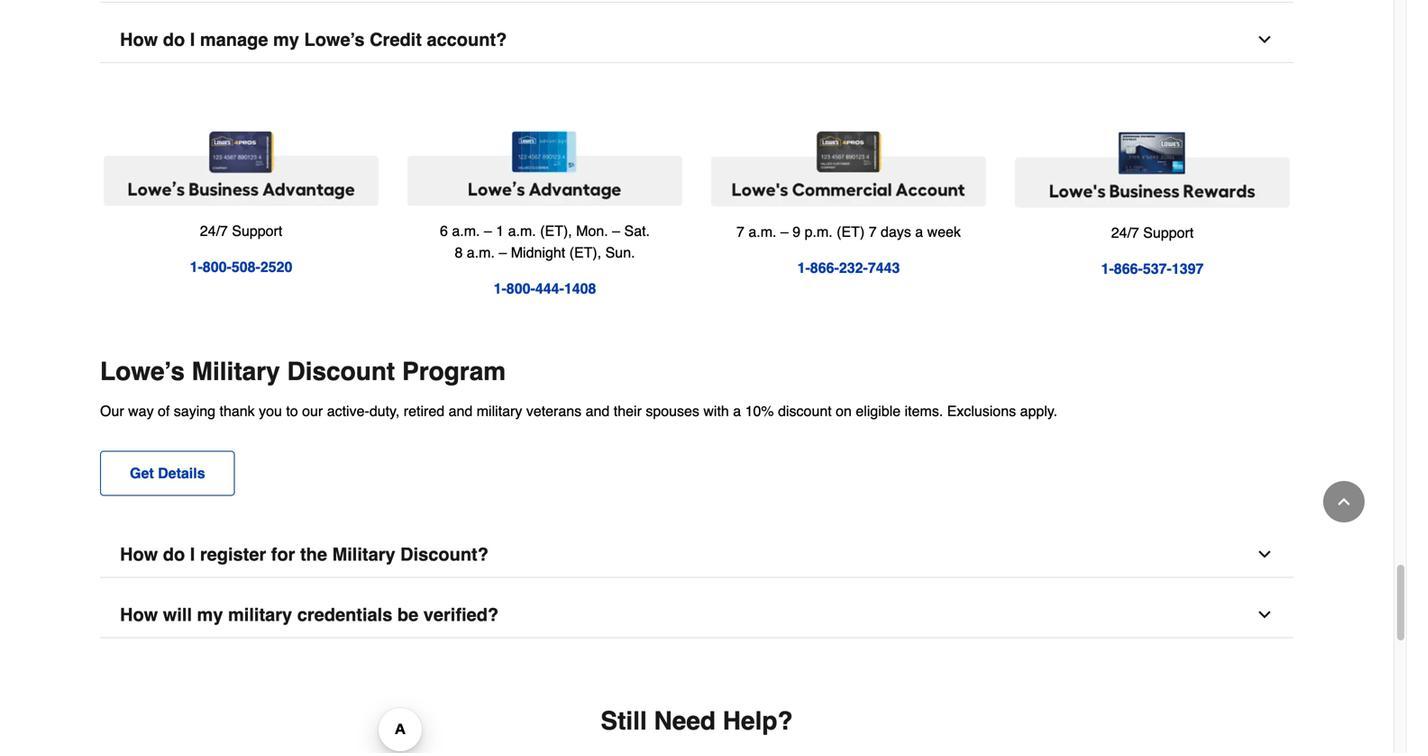 Task type: describe. For each thing, give the bounding box(es) containing it.
on
[[836, 403, 852, 419]]

1-800-444-1408 link
[[494, 280, 596, 297]]

1- for 1-800-508-2520
[[190, 259, 203, 275]]

508-
[[232, 259, 260, 275]]

still
[[601, 707, 647, 736]]

a.m. right 6
[[452, 222, 480, 239]]

our
[[100, 403, 124, 419]]

1 7 from the left
[[737, 224, 745, 240]]

chevron down image
[[1256, 31, 1274, 49]]

6
[[440, 222, 448, 239]]

1 horizontal spatial a
[[915, 224, 923, 240]]

get details link
[[100, 451, 235, 496]]

military inside button
[[228, 605, 292, 625]]

how do i manage my lowe's credit account? button
[[100, 17, 1294, 63]]

1- for 1-866-232-7443
[[797, 260, 810, 276]]

scroll to top element
[[1323, 481, 1365, 523]]

– left 9
[[781, 224, 789, 240]]

get details
[[130, 465, 205, 482]]

their
[[614, 403, 642, 419]]

(et)
[[837, 224, 865, 240]]

9
[[793, 224, 801, 240]]

6 a.m. – 1 a.m. (et), mon. – sat. 8 a.m. – midnight (et), sun.
[[440, 222, 650, 261]]

manage
[[200, 29, 268, 50]]

how will my military credentials be verified? button
[[100, 593, 1294, 639]]

0 vertical spatial (et),
[[540, 222, 572, 239]]

spouses
[[646, 403, 700, 419]]

our
[[302, 403, 323, 419]]

i for register
[[190, 544, 195, 565]]

the
[[300, 544, 327, 565]]

days
[[881, 224, 911, 240]]

1 vertical spatial (et),
[[569, 244, 601, 261]]

support for 2520
[[232, 222, 282, 239]]

8
[[455, 244, 463, 261]]

with
[[704, 403, 729, 419]]

a.m. right 1
[[508, 222, 536, 239]]

discount?
[[400, 544, 489, 565]]

need
[[654, 707, 716, 736]]

– down 1
[[499, 244, 507, 261]]

1-800-508-2520
[[190, 259, 292, 275]]

military inside button
[[332, 544, 395, 565]]

24/7 support for 508-
[[200, 222, 282, 239]]

credentials
[[297, 605, 392, 625]]

help?
[[723, 707, 793, 736]]

how do i register for the military discount?
[[120, 544, 489, 565]]

discount
[[778, 403, 832, 419]]

sun.
[[605, 244, 635, 261]]

0 horizontal spatial military
[[192, 357, 280, 386]]

1397
[[1172, 260, 1204, 277]]

items.
[[905, 403, 943, 419]]

a.m. right 8
[[467, 244, 495, 261]]

– left 1
[[484, 222, 492, 239]]

444-
[[535, 280, 564, 297]]

be
[[397, 605, 419, 625]]

our way of saying thank you to our active-duty, retired and military veterans and their spouses with a 10% discount on eligible items. exclusions apply.
[[100, 403, 1058, 419]]

how for how will my military credentials be verified?
[[120, 605, 158, 625]]

sat.
[[624, 222, 650, 239]]

866- for 232-
[[810, 260, 839, 276]]

2 and from the left
[[586, 403, 610, 419]]

chevron down image for how will my military credentials be verified?
[[1256, 606, 1274, 624]]

program
[[402, 357, 506, 386]]

will
[[163, 605, 192, 625]]

of
[[158, 403, 170, 419]]

800- for 444-
[[506, 280, 535, 297]]

register
[[200, 544, 266, 565]]

a.m. left 9
[[749, 224, 777, 240]]

do for manage
[[163, 29, 185, 50]]

how do i register for the military discount? button
[[100, 532, 1294, 578]]

discount
[[287, 357, 395, 386]]



Task type: vqa. For each thing, say whether or not it's contained in the screenshot.
way
yes



Task type: locate. For each thing, give the bounding box(es) containing it.
7 a.m. – 9 p.m. (et) 7 days a week
[[737, 224, 961, 240]]

1- left 508-
[[190, 259, 203, 275]]

800- down midnight
[[506, 280, 535, 297]]

do left "manage"
[[163, 29, 185, 50]]

(et), up midnight
[[540, 222, 572, 239]]

0 horizontal spatial lowe's
[[100, 357, 185, 386]]

i for manage
[[190, 29, 195, 50]]

0 vertical spatial chevron down image
[[1256, 546, 1274, 564]]

–
[[484, 222, 492, 239], [612, 222, 620, 239], [781, 224, 789, 240], [499, 244, 507, 261]]

a right with
[[733, 403, 741, 419]]

exclusions
[[947, 403, 1016, 419]]

(et),
[[540, 222, 572, 239], [569, 244, 601, 261]]

military up thank
[[192, 357, 280, 386]]

i
[[190, 29, 195, 50], [190, 544, 195, 565]]

how
[[120, 29, 158, 50], [120, 544, 158, 565], [120, 605, 158, 625]]

how for how do i manage my lowe's credit account?
[[120, 29, 158, 50]]

866- down p.m.
[[810, 260, 839, 276]]

military right the
[[332, 544, 395, 565]]

1 horizontal spatial 24/7
[[1111, 224, 1139, 241]]

lowe's up way
[[100, 357, 185, 386]]

a.m.
[[452, 222, 480, 239], [508, 222, 536, 239], [749, 224, 777, 240], [467, 244, 495, 261]]

1408
[[564, 280, 596, 297]]

866- for 537-
[[1114, 260, 1143, 277]]

0 horizontal spatial my
[[197, 605, 223, 625]]

7
[[737, 224, 745, 240], [869, 224, 877, 240]]

1
[[496, 222, 504, 239]]

1 horizontal spatial my
[[273, 29, 299, 50]]

2520
[[260, 259, 292, 275]]

support
[[232, 222, 282, 239], [1143, 224, 1194, 241]]

my right "manage"
[[273, 29, 299, 50]]

mon.
[[576, 222, 608, 239]]

support up the 537- in the top of the page
[[1143, 224, 1194, 241]]

24/7 support up 1-800-508-2520 link
[[200, 222, 282, 239]]

1 horizontal spatial military
[[332, 544, 395, 565]]

veterans
[[526, 403, 582, 419]]

2 866- from the left
[[1114, 260, 1143, 277]]

1-866-537-1397
[[1101, 260, 1204, 277]]

0 vertical spatial 800-
[[203, 259, 232, 275]]

1 vertical spatial i
[[190, 544, 195, 565]]

chevron down image
[[1256, 546, 1274, 564], [1256, 606, 1274, 624]]

how will my military credentials be verified?
[[120, 605, 499, 625]]

866- left the 1397
[[1114, 260, 1143, 277]]

2 vertical spatial how
[[120, 605, 158, 625]]

1-800-444-1408
[[494, 280, 596, 297]]

24/7 up 1-800-508-2520 link
[[200, 222, 228, 239]]

10%
[[745, 403, 774, 419]]

details
[[158, 465, 205, 482]]

1- left 444-
[[494, 280, 506, 297]]

1-866-232-7443
[[797, 260, 900, 276]]

account?
[[427, 29, 507, 50]]

0 vertical spatial do
[[163, 29, 185, 50]]

3 how from the top
[[120, 605, 158, 625]]

0 vertical spatial how
[[120, 29, 158, 50]]

866-
[[810, 260, 839, 276], [1114, 260, 1143, 277]]

my
[[273, 29, 299, 50], [197, 605, 223, 625]]

1 horizontal spatial 24/7 support
[[1111, 224, 1194, 241]]

way
[[128, 403, 154, 419]]

to
[[286, 403, 298, 419]]

2 i from the top
[[190, 544, 195, 565]]

chevron down image for how do i register for the military discount?
[[1256, 546, 1274, 564]]

0 horizontal spatial a
[[733, 403, 741, 419]]

1 i from the top
[[190, 29, 195, 50]]

chevron up image
[[1335, 493, 1353, 511]]

do for register
[[163, 544, 185, 565]]

1 horizontal spatial lowe's
[[304, 29, 365, 50]]

0 horizontal spatial 7
[[737, 224, 745, 240]]

0 horizontal spatial 24/7
[[200, 222, 228, 239]]

apply.
[[1020, 403, 1058, 419]]

still need help?
[[601, 707, 793, 736]]

support up 508-
[[232, 222, 282, 239]]

1 vertical spatial my
[[197, 605, 223, 625]]

credit
[[370, 29, 422, 50]]

1- down 9
[[797, 260, 810, 276]]

military left veterans
[[477, 403, 522, 419]]

0 vertical spatial i
[[190, 29, 195, 50]]

– left sat.
[[612, 222, 620, 239]]

232-
[[839, 260, 868, 276]]

24/7 for 800-
[[200, 222, 228, 239]]

a
[[915, 224, 923, 240], [733, 403, 741, 419]]

how do i manage my lowe's credit account?
[[120, 29, 507, 50]]

800- for 508-
[[203, 259, 232, 275]]

chevron down image inside how will my military credentials be verified? button
[[1256, 606, 1274, 624]]

do
[[163, 29, 185, 50], [163, 544, 185, 565]]

saying
[[174, 403, 216, 419]]

lowe's advantage credit card. image
[[407, 132, 682, 206]]

p.m.
[[805, 224, 833, 240]]

you
[[259, 403, 282, 419]]

lowe's business advantage credit card. image
[[104, 132, 379, 206]]

0 vertical spatial my
[[273, 29, 299, 50]]

1 vertical spatial a
[[733, 403, 741, 419]]

1-866-232-7443 link
[[797, 260, 900, 276]]

get
[[130, 465, 154, 482]]

0 vertical spatial lowe's
[[304, 29, 365, 50]]

800-
[[203, 259, 232, 275], [506, 280, 535, 297]]

military down for
[[228, 605, 292, 625]]

lowe's inside how do i manage my lowe's credit account? button
[[304, 29, 365, 50]]

active-
[[327, 403, 369, 419]]

2 how from the top
[[120, 544, 158, 565]]

retired
[[404, 403, 445, 419]]

and
[[449, 403, 473, 419], [586, 403, 610, 419]]

for
[[271, 544, 295, 565]]

1 vertical spatial how
[[120, 544, 158, 565]]

a right the days
[[915, 224, 923, 240]]

lowe's
[[304, 29, 365, 50], [100, 357, 185, 386]]

7443
[[868, 260, 900, 276]]

1 vertical spatial do
[[163, 544, 185, 565]]

24/7 support
[[200, 222, 282, 239], [1111, 224, 1194, 241]]

2 7 from the left
[[869, 224, 877, 240]]

2 chevron down image from the top
[[1256, 606, 1274, 624]]

0 horizontal spatial 24/7 support
[[200, 222, 282, 239]]

1-800-508-2520 link
[[190, 259, 292, 275]]

0 horizontal spatial military
[[228, 605, 292, 625]]

1- for 1-866-537-1397
[[1101, 260, 1114, 277]]

1-866-537-1397 link
[[1101, 260, 1204, 277]]

0 horizontal spatial and
[[449, 403, 473, 419]]

i left register
[[190, 544, 195, 565]]

lowe's military discount program
[[100, 357, 506, 386]]

2 do from the top
[[163, 544, 185, 565]]

duty,
[[369, 403, 400, 419]]

0 vertical spatial a
[[915, 224, 923, 240]]

0 vertical spatial military
[[192, 357, 280, 386]]

537-
[[1143, 260, 1172, 277]]

do left register
[[163, 544, 185, 565]]

and left their
[[586, 403, 610, 419]]

1- for 1-800-444-1408
[[494, 280, 506, 297]]

24/7 for 866-
[[1111, 224, 1139, 241]]

1 do from the top
[[163, 29, 185, 50]]

1- left the 537- in the top of the page
[[1101, 260, 1114, 277]]

1 chevron down image from the top
[[1256, 546, 1274, 564]]

military
[[192, 357, 280, 386], [332, 544, 395, 565]]

24/7 support up 1-866-537-1397
[[1111, 224, 1194, 241]]

1-
[[190, 259, 203, 275], [797, 260, 810, 276], [1101, 260, 1114, 277], [494, 280, 506, 297]]

verified?
[[424, 605, 499, 625]]

1 vertical spatial 800-
[[506, 280, 535, 297]]

midnight
[[511, 244, 565, 261]]

0 horizontal spatial support
[[232, 222, 282, 239]]

1 horizontal spatial 800-
[[506, 280, 535, 297]]

800- left 2520 at the top left
[[203, 259, 232, 275]]

i left "manage"
[[190, 29, 195, 50]]

1 and from the left
[[449, 403, 473, 419]]

military
[[477, 403, 522, 419], [228, 605, 292, 625]]

1 vertical spatial chevron down image
[[1256, 606, 1274, 624]]

(et), down mon.
[[569, 244, 601, 261]]

1 how from the top
[[120, 29, 158, 50]]

chevron down image inside how do i register for the military discount? button
[[1256, 546, 1274, 564]]

my right will
[[197, 605, 223, 625]]

and right retired
[[449, 403, 473, 419]]

7 right (et)
[[869, 224, 877, 240]]

eligible
[[856, 403, 901, 419]]

1 horizontal spatial support
[[1143, 224, 1194, 241]]

1 866- from the left
[[810, 260, 839, 276]]

lowe's commercial account credit card. image
[[711, 132, 986, 207]]

0 vertical spatial military
[[477, 403, 522, 419]]

how for how do i register for the military discount?
[[120, 544, 158, 565]]

support for 1397
[[1143, 224, 1194, 241]]

week
[[927, 224, 961, 240]]

1 vertical spatial military
[[228, 605, 292, 625]]

1 horizontal spatial 866-
[[1114, 260, 1143, 277]]

24/7 up 1-866-537-1397
[[1111, 224, 1139, 241]]

24/7
[[200, 222, 228, 239], [1111, 224, 1139, 241]]

7 left 9
[[737, 224, 745, 240]]

24/7 support for 537-
[[1111, 224, 1194, 241]]

1 horizontal spatial and
[[586, 403, 610, 419]]

lowe's business rewards credit card. image
[[1015, 132, 1290, 208]]

lowe's left credit
[[304, 29, 365, 50]]

1 horizontal spatial 7
[[869, 224, 877, 240]]

0 horizontal spatial 866-
[[810, 260, 839, 276]]

1 horizontal spatial military
[[477, 403, 522, 419]]

thank
[[220, 403, 255, 419]]

1 vertical spatial military
[[332, 544, 395, 565]]

0 horizontal spatial 800-
[[203, 259, 232, 275]]

1 vertical spatial lowe's
[[100, 357, 185, 386]]



